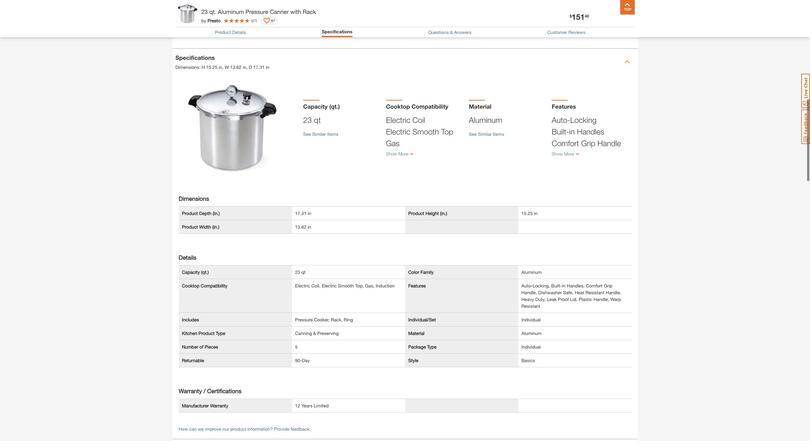 Task type: vqa. For each thing, say whether or not it's contained in the screenshot.
Are to the middle
no



Task type: locate. For each thing, give the bounding box(es) containing it.
0 horizontal spatial features
[[409, 283, 426, 289]]

family
[[421, 270, 434, 275]]

(in.) for product height (in.)
[[440, 211, 448, 216]]

questions & answers button
[[429, 29, 472, 35], [429, 29, 472, 35]]

individual
[[522, 317, 541, 323], [522, 344, 541, 350]]

1 vertical spatial qt
[[302, 270, 306, 275]]

1 more from the left
[[399, 151, 409, 157]]

0 vertical spatial 23
[[201, 8, 208, 15]]

1 vertical spatial 23
[[303, 116, 312, 125]]

comfort up plastic
[[586, 283, 603, 289]]

dimensions
[[179, 195, 209, 202]]

,
[[222, 64, 224, 70], [247, 64, 248, 70]]

17.31 up "13.62 in"
[[295, 211, 307, 216]]

1 horizontal spatial auto-
[[552, 116, 571, 125]]

show inside auto-locking built-in handles comfort grip handle show more
[[552, 151, 563, 157]]

grip
[[582, 139, 596, 148], [604, 283, 613, 289]]

pressure cooker, rack, ring
[[295, 317, 353, 323]]

1 horizontal spatial capacity
[[303, 103, 328, 110]]

in
[[219, 64, 222, 70], [243, 64, 247, 70], [266, 64, 270, 70], [570, 127, 575, 136], [308, 211, 311, 216], [535, 211, 538, 216], [308, 224, 311, 230], [563, 283, 566, 289]]

97
[[271, 18, 275, 22]]

how can we improve our product information? provide feedback.
[[179, 427, 311, 432]]

13.62 down 17.31 in on the left of the page
[[295, 224, 307, 230]]

h
[[202, 64, 205, 70]]

built- inside auto-locking, built-in handles, comfort grip handle, dishwasher safe, heat resistant handle, heavy duty, leak proof lid, plastic handle, warp resistant
[[552, 283, 563, 289]]

can
[[189, 427, 197, 432]]

0 vertical spatial 15.25
[[206, 64, 218, 70]]

0 vertical spatial capacity
[[303, 103, 328, 110]]

13.62 right w
[[230, 64, 242, 70]]

0 vertical spatial specifications
[[322, 29, 353, 34]]

1 horizontal spatial type
[[428, 344, 437, 350]]

specifications dimensions: h 15.25 in , w 13.62 in , d 17.31 in
[[176, 54, 270, 70]]

17.31 right the d
[[254, 64, 265, 70]]

product details button
[[215, 29, 246, 35], [215, 29, 246, 35]]

warranty down certifications
[[210, 403, 228, 409]]

d
[[249, 64, 252, 70]]

comfort for handles,
[[586, 283, 603, 289]]

0 vertical spatial smooth
[[413, 127, 439, 136]]

comfort for handles
[[552, 139, 580, 148]]

0 vertical spatial grip
[[582, 139, 596, 148]]

0 vertical spatial pressure
[[246, 8, 269, 15]]

baton
[[219, 12, 233, 18]]

similar for aluminum
[[478, 131, 492, 137]]

0 horizontal spatial qt
[[302, 270, 306, 275]]

& right canning
[[313, 331, 316, 336]]

similar
[[313, 131, 326, 137], [478, 131, 492, 137]]

1 , from the left
[[222, 64, 224, 70]]

handle, up warp
[[606, 290, 622, 296]]

1 horizontal spatial warranty
[[210, 403, 228, 409]]

15.25 inside 'specifications dimensions: h 15.25 in , w 13.62 in , d 17.31 in'
[[206, 64, 218, 70]]

type up the pieces
[[216, 331, 225, 336]]

0 vertical spatial 23 qt
[[303, 116, 321, 125]]

feedback.
[[291, 427, 311, 432]]

(
[[252, 18, 252, 22]]

comfort inside auto-locking, built-in handles, comfort grip handle, dishwasher safe, heat resistant handle, heavy duty, leak proof lid, plastic handle, warp resistant
[[586, 283, 603, 289]]

show more button
[[386, 149, 463, 161], [552, 149, 629, 161]]

0 horizontal spatial capacity (qt.)
[[182, 270, 209, 275]]

built- inside auto-locking built-in handles comfort grip handle show more
[[552, 127, 570, 136]]

2 vertical spatial 23
[[295, 270, 300, 275]]

0 horizontal spatial similar
[[313, 131, 326, 137]]

plastic
[[579, 297, 593, 302]]

1 items from the left
[[328, 131, 339, 137]]

2 individual from the top
[[522, 344, 541, 350]]

grip up warp
[[604, 283, 613, 289]]

number
[[182, 344, 198, 350]]

grip inside auto-locking built-in handles comfort grip handle show more
[[582, 139, 596, 148]]

0 horizontal spatial warranty
[[179, 388, 202, 395]]

0 horizontal spatial 15.25
[[206, 64, 218, 70]]

&
[[450, 29, 453, 35], [313, 331, 316, 336]]

0 horizontal spatial 17.31
[[254, 64, 265, 70]]

0 horizontal spatial pressure
[[246, 8, 269, 15]]

0 horizontal spatial see
[[303, 131, 311, 137]]

& for answers
[[450, 29, 453, 35]]

1 horizontal spatial &
[[450, 29, 453, 35]]

built- for locking
[[552, 127, 570, 136]]

40
[[585, 13, 590, 18]]

1 horizontal spatial specifications
[[322, 29, 353, 34]]

product depth (in.)
[[182, 211, 220, 216]]

1 horizontal spatial grip
[[604, 283, 613, 289]]

0 vertical spatial auto-
[[552, 116, 571, 125]]

electric coil, electric smooth top, gas, induction
[[295, 283, 395, 289]]

2 similar from the left
[[478, 131, 492, 137]]

1 see from the left
[[303, 131, 311, 137]]

electric left coil at the right top of the page
[[386, 116, 411, 125]]

, left the d
[[247, 64, 248, 70]]

1 horizontal spatial see
[[469, 131, 477, 137]]

1 horizontal spatial show
[[552, 151, 563, 157]]

1 horizontal spatial qt
[[314, 116, 321, 125]]

23
[[201, 8, 208, 15], [303, 116, 312, 125], [295, 270, 300, 275]]

2 more from the left
[[565, 151, 575, 157]]

1 vertical spatial cooktop
[[182, 283, 200, 289]]

grip down handles
[[582, 139, 596, 148]]

by presto
[[201, 18, 221, 23]]

17.31 inside 'specifications dimensions: h 15.25 in , w 13.62 in , d 17.31 in'
[[254, 64, 265, 70]]

auto- inside auto-locking built-in handles comfort grip handle show more
[[552, 116, 571, 125]]

individual down heavy
[[522, 317, 541, 323]]

smooth for top,
[[338, 283, 354, 289]]

type right package
[[428, 344, 437, 350]]

top,
[[356, 283, 364, 289]]

grip for handles,
[[604, 283, 613, 289]]

0 horizontal spatial show more button
[[386, 149, 463, 161]]

smooth down coil at the right top of the page
[[413, 127, 439, 136]]

1 vertical spatial auto-
[[522, 283, 533, 289]]

23 qt
[[303, 116, 321, 125], [295, 270, 306, 275]]

, left w
[[222, 64, 224, 70]]

handle, left warp
[[594, 297, 610, 302]]

1 vertical spatial 13.62
[[295, 224, 307, 230]]

top button
[[621, 0, 635, 15]]

(qt.)
[[330, 103, 340, 110], [201, 270, 209, 275]]

grip inside auto-locking, built-in handles, comfort grip handle, dishwasher safe, heat resistant handle, heavy duty, leak proof lid, plastic handle, warp resistant
[[604, 283, 613, 289]]

features down color
[[409, 283, 426, 289]]

resistant down heavy
[[522, 304, 541, 309]]

product left height
[[409, 211, 425, 216]]

smooth inside electric coil electric smooth top gas show more
[[413, 127, 439, 136]]

by
[[201, 18, 206, 23]]

built- left handles
[[552, 127, 570, 136]]

0 horizontal spatial show
[[386, 151, 398, 157]]

0 horizontal spatial see similar items
[[303, 131, 339, 137]]

in inside auto-locking built-in handles comfort grip handle show more
[[570, 127, 575, 136]]

see similar items
[[303, 131, 339, 137], [469, 131, 505, 137]]

& left answers
[[450, 29, 453, 35]]

0 horizontal spatial specifications
[[176, 54, 215, 61]]

reviews
[[569, 29, 586, 35]]

auto- inside auto-locking, built-in handles, comfort grip handle, dishwasher safe, heat resistant handle, heavy duty, leak proof lid, plastic handle, warp resistant
[[522, 283, 533, 289]]

pressure up )
[[246, 8, 269, 15]]

1 vertical spatial capacity (qt.)
[[182, 270, 209, 275]]

individual up basics on the right bottom of the page
[[522, 344, 541, 350]]

questions & answers
[[429, 29, 472, 35]]

0 vertical spatial comfort
[[552, 139, 580, 148]]

show more button for handle
[[552, 149, 629, 161]]

2 show from the left
[[552, 151, 563, 157]]

comfort down handles
[[552, 139, 580, 148]]

product left width
[[182, 224, 198, 230]]

0 horizontal spatial grip
[[582, 139, 596, 148]]

0 horizontal spatial auto-
[[522, 283, 533, 289]]

0 horizontal spatial more
[[399, 151, 409, 157]]

more inside auto-locking built-in handles comfort grip handle show more
[[565, 151, 575, 157]]

safe,
[[564, 290, 574, 296]]

height
[[426, 211, 439, 216]]

0 horizontal spatial comfort
[[552, 139, 580, 148]]

heat
[[575, 290, 585, 296]]

1 horizontal spatial details
[[232, 29, 246, 35]]

0 horizontal spatial (qt.)
[[201, 270, 209, 275]]

1 vertical spatial 17.31
[[295, 211, 307, 216]]

1 horizontal spatial (qt.)
[[330, 103, 340, 110]]

specifications for specifications
[[322, 29, 353, 34]]

1 similar from the left
[[313, 131, 326, 137]]

locking,
[[533, 283, 550, 289]]

0 horizontal spatial type
[[216, 331, 225, 336]]

see for aluminum
[[469, 131, 477, 137]]

0 vertical spatial material
[[469, 103, 492, 110]]

0 vertical spatial 17.31
[[254, 64, 265, 70]]

caret image
[[625, 59, 630, 64]]

resistant up plastic
[[586, 290, 605, 296]]

manufacturer warranty
[[182, 403, 228, 409]]

comfort inside auto-locking built-in handles comfort grip handle show more
[[552, 139, 580, 148]]

70815 button
[[267, 12, 289, 19]]

product details
[[215, 29, 246, 35]]

live chat image
[[802, 74, 811, 108]]

leak
[[547, 297, 557, 302]]

product for product details
[[215, 29, 231, 35]]

1 individual from the top
[[522, 317, 541, 323]]

(in.) right depth
[[213, 211, 220, 216]]

auto-
[[552, 116, 571, 125], [522, 283, 533, 289]]

features up locking at the right top
[[552, 103, 577, 110]]

product
[[215, 29, 231, 35], [182, 211, 198, 216], [409, 211, 425, 216], [182, 224, 198, 230], [199, 331, 215, 336]]

0 horizontal spatial items
[[328, 131, 339, 137]]

returnable
[[182, 358, 204, 363]]

0 vertical spatial warranty
[[179, 388, 202, 395]]

depth
[[199, 211, 212, 216]]

0 vertical spatial qt
[[314, 116, 321, 125]]

1 vertical spatial individual
[[522, 344, 541, 350]]

0 vertical spatial capacity (qt.)
[[303, 103, 340, 110]]

2 see similar items from the left
[[469, 131, 505, 137]]

2 show more button from the left
[[552, 149, 629, 161]]

0 horizontal spatial ,
[[222, 64, 224, 70]]

1 horizontal spatial smooth
[[413, 127, 439, 136]]

13.62
[[230, 64, 242, 70], [295, 224, 307, 230]]

material
[[469, 103, 492, 110], [409, 331, 425, 336]]

1 horizontal spatial items
[[493, 131, 505, 137]]

2 items from the left
[[493, 131, 505, 137]]

0 horizontal spatial capacity
[[182, 270, 200, 275]]

smooth left top,
[[338, 283, 354, 289]]

1 see similar items from the left
[[303, 131, 339, 137]]

1 show from the left
[[386, 151, 398, 157]]

see for 23 qt
[[303, 131, 311, 137]]

0 vertical spatial 13.62
[[230, 64, 242, 70]]

product for product depth (in.)
[[182, 211, 198, 216]]

1 horizontal spatial cooktop compatibility
[[386, 103, 449, 110]]

0 vertical spatial built-
[[552, 127, 570, 136]]

show more button for more
[[386, 149, 463, 161]]

0 horizontal spatial &
[[313, 331, 316, 336]]

2 see from the left
[[469, 131, 477, 137]]

built-
[[552, 127, 570, 136], [552, 283, 563, 289]]

1 horizontal spatial similar
[[478, 131, 492, 137]]

0 vertical spatial type
[[216, 331, 225, 336]]

1 horizontal spatial show more button
[[552, 149, 629, 161]]

1 horizontal spatial material
[[469, 103, 492, 110]]

0 horizontal spatial 23
[[201, 8, 208, 15]]

product down 'presto'
[[215, 29, 231, 35]]

(in.) right width
[[212, 224, 220, 230]]

1 vertical spatial features
[[409, 283, 426, 289]]

specifications
[[322, 29, 353, 34], [176, 54, 215, 61]]

1 horizontal spatial 23
[[295, 270, 300, 275]]

type
[[216, 331, 225, 336], [428, 344, 437, 350]]

specifications inside 'specifications dimensions: h 15.25 in , w 13.62 in , d 17.31 in'
[[176, 54, 215, 61]]

1 horizontal spatial 17.31
[[295, 211, 307, 216]]

number of pieces
[[182, 344, 218, 350]]

1 vertical spatial 23 qt
[[295, 270, 306, 275]]

duty,
[[536, 297, 546, 302]]

0 vertical spatial cooktop
[[386, 103, 410, 110]]

show inside electric coil electric smooth top gas show more
[[386, 151, 398, 157]]

1 horizontal spatial see similar items
[[469, 131, 505, 137]]

of
[[200, 344, 204, 350]]

1 horizontal spatial ,
[[247, 64, 248, 70]]

more inside electric coil electric smooth top gas show more
[[399, 151, 409, 157]]

see similar items for aluminum
[[469, 131, 505, 137]]

individual for package type
[[522, 344, 541, 350]]

0 horizontal spatial cooktop
[[182, 283, 200, 289]]

diy
[[564, 17, 572, 23]]

1 vertical spatial &
[[313, 331, 316, 336]]

1 vertical spatial comfort
[[586, 283, 603, 289]]

1 horizontal spatial more
[[565, 151, 575, 157]]

answers
[[455, 29, 472, 35]]

1 vertical spatial pressure
[[295, 317, 313, 323]]

0 horizontal spatial resistant
[[522, 304, 541, 309]]

1 horizontal spatial cooktop
[[386, 103, 410, 110]]

product down 'dimensions'
[[182, 211, 198, 216]]

built- up dishwasher
[[552, 283, 563, 289]]

product image
[[185, 81, 281, 177]]

1 vertical spatial built-
[[552, 283, 563, 289]]

years
[[302, 403, 313, 409]]

smooth for top
[[413, 127, 439, 136]]

handle,
[[522, 290, 538, 296], [606, 290, 622, 296], [594, 297, 610, 302]]

(in.) right height
[[440, 211, 448, 216]]

proof
[[558, 297, 569, 302]]

handle, up heavy
[[522, 290, 538, 296]]

smooth
[[413, 127, 439, 136], [338, 283, 354, 289]]

1 horizontal spatial resistant
[[586, 290, 605, 296]]

product width (in.)
[[182, 224, 220, 230]]

package
[[409, 344, 426, 350]]

0 horizontal spatial 13.62
[[230, 64, 242, 70]]

warranty left /
[[179, 388, 202, 395]]

1 show more button from the left
[[386, 149, 463, 161]]

1 horizontal spatial pressure
[[295, 317, 313, 323]]

product for product height (in.)
[[409, 211, 425, 216]]

pressure up canning
[[295, 317, 313, 323]]

features
[[552, 103, 577, 110], [409, 283, 426, 289]]



Task type: describe. For each thing, give the bounding box(es) containing it.
1 vertical spatial (qt.)
[[201, 270, 209, 275]]

click to redirect to view my cart page image
[[618, 8, 626, 16]]

top
[[441, 127, 454, 136]]

basics
[[522, 358, 535, 363]]

1 horizontal spatial capacity (qt.)
[[303, 103, 340, 110]]

items for aluminum
[[493, 131, 505, 137]]

electric left coil,
[[295, 283, 310, 289]]

rack
[[303, 8, 316, 15]]

canning & preserving
[[295, 331, 339, 336]]

sponsored
[[564, 26, 587, 31]]

the home depot logo image
[[178, 5, 198, 26]]

0 horizontal spatial material
[[409, 331, 425, 336]]

0 horizontal spatial details
[[179, 254, 197, 261]]

product up the pieces
[[199, 331, 215, 336]]

customer
[[548, 29, 568, 35]]

2 , from the left
[[247, 64, 248, 70]]

( 27 )
[[252, 18, 257, 22]]

auto-locking built-in handles comfort grip handle show more
[[552, 116, 622, 157]]

n baton rouge
[[214, 12, 249, 18]]

12 years limited
[[295, 403, 329, 409]]

improve
[[205, 427, 221, 432]]

information?
[[248, 427, 273, 432]]

dishwasher
[[539, 290, 562, 296]]

see similar items for 23 qt
[[303, 131, 339, 137]]

27
[[252, 18, 256, 22]]

1 vertical spatial 15.25
[[522, 211, 533, 216]]

9pm
[[245, 12, 256, 18]]

lid,
[[571, 297, 578, 302]]

cooker,
[[314, 317, 330, 323]]

how
[[179, 427, 188, 432]]

product image image
[[177, 3, 198, 24]]

electric up 'gas'
[[386, 127, 411, 136]]

heavy
[[522, 297, 535, 302]]

day
[[302, 358, 310, 363]]

includes
[[182, 317, 199, 323]]

90-day
[[295, 358, 310, 363]]

kitchen
[[182, 331, 197, 336]]

warp
[[611, 297, 622, 302]]

90-
[[295, 358, 302, 363]]

questions
[[429, 29, 449, 35]]

97 button
[[261, 16, 278, 25]]

13.62 in
[[295, 224, 311, 230]]

auto- for locking
[[552, 116, 571, 125]]

qt.
[[210, 8, 216, 15]]

similar for 23 qt
[[313, 131, 326, 137]]

feedback link image
[[802, 109, 811, 144]]

how can we improve our product information? provide feedback. link
[[179, 427, 311, 432]]

style
[[409, 358, 419, 363]]

individual for individual/set
[[522, 317, 541, 323]]

limited
[[314, 403, 329, 409]]

color family
[[409, 270, 434, 275]]

induction
[[376, 283, 395, 289]]

auto- for locking,
[[522, 283, 533, 289]]

specifications for specifications dimensions: h 15.25 in , w 13.62 in , d 17.31 in
[[176, 54, 215, 61]]

1 vertical spatial resistant
[[522, 304, 541, 309]]

gas
[[386, 139, 400, 148]]

canning
[[295, 331, 312, 336]]

preserving
[[318, 331, 339, 336]]

coil
[[413, 116, 426, 125]]

width
[[199, 224, 211, 230]]

auto-locking, built-in handles, comfort grip handle, dishwasher safe, heat resistant handle, heavy duty, leak proof lid, plastic handle, warp resistant
[[522, 283, 622, 309]]

1 horizontal spatial features
[[552, 103, 577, 110]]

0 vertical spatial (qt.)
[[330, 103, 340, 110]]

1 vertical spatial capacity
[[182, 270, 200, 275]]

1 horizontal spatial 13.62
[[295, 224, 307, 230]]

electric coil electric smooth top gas show more
[[386, 116, 454, 157]]

ring
[[344, 317, 353, 323]]

presto
[[208, 18, 221, 23]]

display image
[[264, 18, 270, 24]]

rouge
[[234, 12, 249, 18]]

/
[[204, 388, 206, 395]]

15.25 in
[[522, 211, 538, 216]]

with
[[291, 8, 301, 15]]

package type
[[409, 344, 437, 350]]

2 horizontal spatial 23
[[303, 116, 312, 125]]

electric right coil,
[[322, 283, 337, 289]]

17.31 in
[[295, 211, 311, 216]]

(in.) for product width (in.)
[[212, 224, 220, 230]]

gas,
[[365, 283, 375, 289]]

)
[[256, 18, 257, 22]]

1 vertical spatial type
[[428, 344, 437, 350]]

$ 151 40
[[570, 12, 590, 21]]

locking
[[571, 116, 597, 125]]

manufacturer
[[182, 403, 209, 409]]

coil,
[[312, 283, 321, 289]]

0 horizontal spatial cooktop compatibility
[[182, 283, 228, 289]]

in inside auto-locking, built-in handles, comfort grip handle, dishwasher safe, heat resistant handle, heavy duty, leak proof lid, plastic handle, warp resistant
[[563, 283, 566, 289]]

1 vertical spatial compatibility
[[201, 283, 228, 289]]

70815
[[274, 12, 289, 18]]

built- for locking,
[[552, 283, 563, 289]]

w
[[225, 64, 229, 70]]

12
[[295, 403, 300, 409]]

$
[[570, 13, 572, 18]]

we
[[198, 427, 204, 432]]

(in.) for product depth (in.)
[[213, 211, 220, 216]]

n
[[214, 12, 218, 18]]

items for 23 qt
[[328, 131, 339, 137]]

product for product width (in.)
[[182, 224, 198, 230]]

0 vertical spatial compatibility
[[412, 103, 449, 110]]

pieces
[[205, 344, 218, 350]]

151
[[572, 12, 585, 21]]

customer reviews
[[548, 29, 586, 35]]

diy button
[[558, 8, 579, 23]]

warranty / certifications
[[179, 388, 242, 395]]

5
[[295, 344, 298, 350]]

13.62 inside 'specifications dimensions: h 15.25 in , w 13.62 in , d 17.31 in'
[[230, 64, 242, 70]]

rack,
[[331, 317, 343, 323]]

dimensions:
[[176, 64, 201, 70]]

1 vertical spatial warranty
[[210, 403, 228, 409]]

grip for handles
[[582, 139, 596, 148]]

What can we help you find today? search field
[[301, 9, 479, 22]]

product height (in.)
[[409, 211, 448, 216]]

our
[[223, 427, 229, 432]]

& for preserving
[[313, 331, 316, 336]]

provide
[[274, 427, 290, 432]]

color
[[409, 270, 420, 275]]

0 vertical spatial resistant
[[586, 290, 605, 296]]



